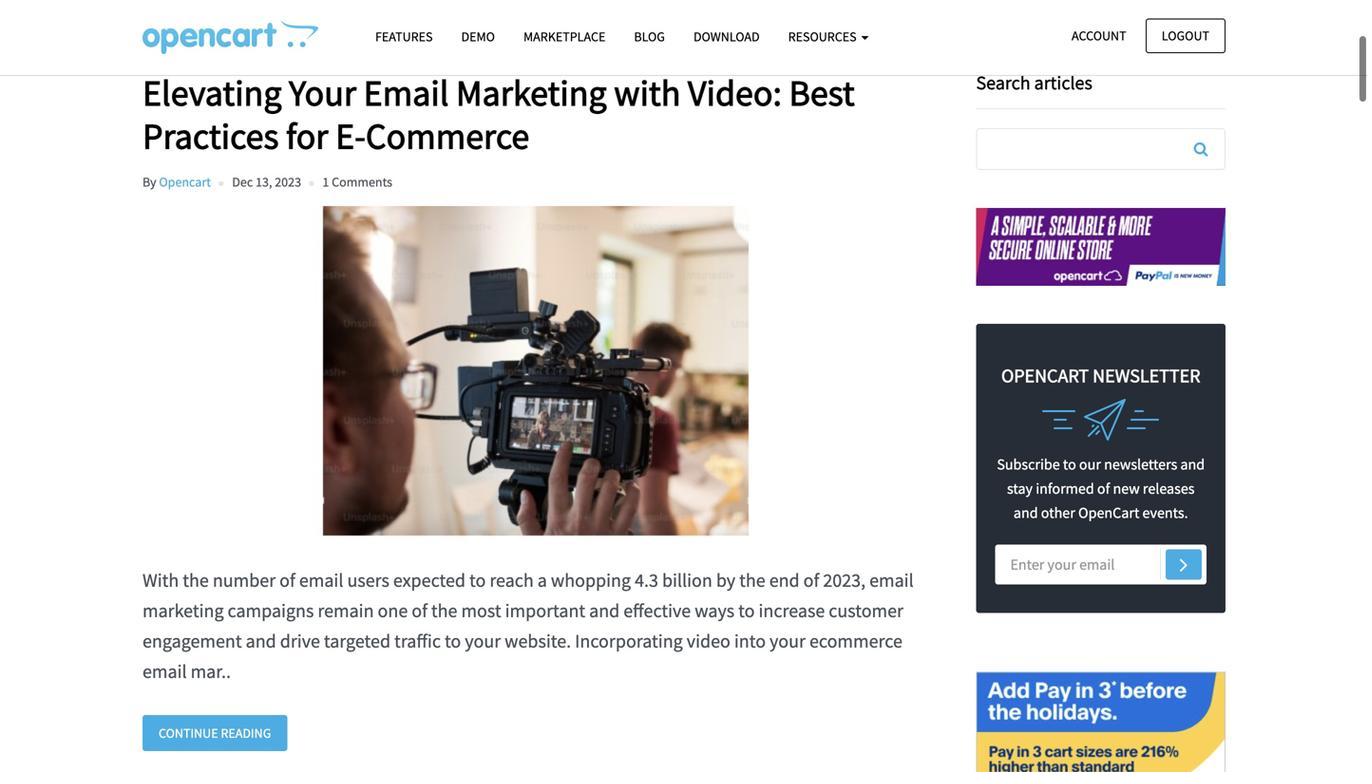 Task type: describe. For each thing, give the bounding box(es) containing it.
by opencart
[[143, 174, 211, 191]]

reading
[[221, 725, 271, 742]]

features link
[[361, 20, 447, 53]]

increase
[[759, 599, 825, 623]]

to inside "subscribe to our newsletters and stay informed of new releases and other opencart events."
[[1064, 455, 1077, 474]]

opencart link
[[159, 174, 211, 191]]

account
[[1072, 27, 1127, 44]]

marketplace link
[[510, 20, 620, 53]]

1 horizontal spatial the
[[432, 599, 458, 623]]

reach
[[490, 569, 534, 593]]

elevating your email marketing with video: best practices for e-commerce image
[[143, 206, 930, 537]]

your
[[289, 70, 357, 116]]

search image
[[1195, 142, 1209, 157]]

commerce
[[366, 113, 530, 159]]

customer
[[829, 599, 904, 623]]

subscribe
[[998, 455, 1061, 474]]

2 horizontal spatial email
[[870, 569, 914, 593]]

to right 'traffic'
[[445, 630, 461, 653]]

traffic
[[395, 630, 441, 653]]

to up into
[[739, 599, 755, 623]]

logout
[[1162, 27, 1210, 44]]

elevating your email marketing with video: best practices for e-commerce
[[143, 70, 855, 159]]

newsletter
[[1093, 364, 1201, 388]]

other
[[1042, 504, 1076, 523]]

campaigns
[[228, 599, 314, 623]]

of inside "subscribe to our newsletters and stay informed of new releases and other opencart events."
[[1098, 480, 1111, 499]]

into
[[735, 630, 766, 653]]

important
[[505, 599, 586, 623]]

resources
[[789, 28, 860, 45]]

search articles
[[977, 71, 1093, 95]]

demo link
[[447, 20, 510, 53]]

opencart - blog image
[[143, 20, 318, 54]]

2 horizontal spatial the
[[740, 569, 766, 593]]

for
[[286, 113, 328, 159]]

our
[[1080, 455, 1102, 474]]

newsletters
[[1105, 455, 1178, 474]]

e-
[[336, 113, 366, 159]]

Enter your email text field
[[996, 545, 1207, 585]]

whopping
[[551, 569, 631, 593]]

opencart
[[159, 174, 211, 191]]

remain
[[318, 599, 374, 623]]

with the number of email users expected to reach a whopping 4.3 billion by the end of 2023, email marketing campaigns remain one of the most important and effective ways to increase customer engagement and drive targeted traffic to your website. incorporating video into your ecommerce email mar..
[[143, 569, 914, 684]]

effective
[[624, 599, 691, 623]]

with
[[614, 70, 681, 116]]

email
[[364, 70, 449, 116]]

blog
[[634, 28, 665, 45]]

2 your from the left
[[770, 630, 806, 653]]

events.
[[1143, 504, 1189, 523]]

13,
[[256, 174, 272, 191]]

informed
[[1036, 480, 1095, 499]]

search
[[977, 71, 1031, 95]]

expected
[[393, 569, 466, 593]]

users
[[347, 569, 390, 593]]

new
[[1114, 480, 1141, 499]]

by
[[143, 174, 156, 191]]

comments
[[332, 174, 393, 191]]

0 horizontal spatial email
[[143, 660, 187, 684]]

opencart newsletter
[[1002, 364, 1201, 388]]

website. incorporating
[[505, 630, 683, 653]]

2023
[[275, 174, 301, 191]]

2023,
[[824, 569, 866, 593]]

continue reading
[[159, 725, 271, 742]]

0 horizontal spatial the
[[183, 569, 209, 593]]

to up most at the left bottom of the page
[[470, 569, 486, 593]]

elevating your email marketing with video: best practices for e-commerce link
[[143, 70, 948, 159]]

blog link
[[620, 20, 680, 53]]

1
[[323, 174, 329, 191]]

ecommerce
[[810, 630, 903, 653]]

marketing
[[143, 599, 224, 623]]

download
[[694, 28, 760, 45]]



Task type: vqa. For each thing, say whether or not it's contained in the screenshot.
BOOKS
no



Task type: locate. For each thing, give the bounding box(es) containing it.
to left our
[[1064, 455, 1077, 474]]

practices
[[143, 113, 279, 159]]

continue reading link
[[143, 716, 287, 752]]

with
[[143, 569, 179, 593]]

of left the new
[[1098, 480, 1111, 499]]

resources link
[[774, 20, 884, 53]]

and down "stay"
[[1014, 504, 1039, 523]]

account link
[[1056, 19, 1143, 53]]

mar..
[[191, 660, 231, 684]]

email up customer
[[870, 569, 914, 593]]

billion
[[663, 569, 713, 593]]

logout link
[[1146, 19, 1226, 53]]

1 comments
[[323, 174, 393, 191]]

most
[[462, 599, 502, 623]]

4.3
[[635, 569, 659, 593]]

continue
[[159, 725, 218, 742]]

your down increase
[[770, 630, 806, 653]]

your
[[465, 630, 501, 653], [770, 630, 806, 653]]

drive
[[280, 630, 320, 653]]

articles
[[1035, 71, 1093, 95]]

dec
[[232, 174, 253, 191]]

and up releases
[[1181, 455, 1206, 474]]

and down campaigns
[[246, 630, 276, 653]]

of up campaigns
[[280, 569, 296, 593]]

by
[[717, 569, 736, 593]]

email
[[299, 569, 344, 593], [870, 569, 914, 593], [143, 660, 187, 684]]

None text field
[[978, 129, 1225, 169]]

download link
[[680, 20, 774, 53]]

marketing
[[456, 70, 607, 116]]

a
[[538, 569, 547, 593]]

and up website. incorporating on the bottom of page
[[590, 599, 620, 623]]

of right one at the left bottom of the page
[[412, 599, 428, 623]]

ways
[[695, 599, 735, 623]]

video
[[687, 630, 731, 653]]

the down expected at bottom left
[[432, 599, 458, 623]]

features
[[376, 28, 433, 45]]

email down engagement
[[143, 660, 187, 684]]

dec 13, 2023
[[232, 174, 301, 191]]

email up remain
[[299, 569, 344, 593]]

1 your from the left
[[465, 630, 501, 653]]

of right 'end'
[[804, 569, 820, 593]]

0 horizontal spatial your
[[465, 630, 501, 653]]

1 vertical spatial opencart
[[1079, 504, 1140, 523]]

and
[[1181, 455, 1206, 474], [1014, 504, 1039, 523], [590, 599, 620, 623], [246, 630, 276, 653]]

1 horizontal spatial email
[[299, 569, 344, 593]]

marketplace
[[524, 28, 606, 45]]

subscribe to our newsletters and stay informed of new releases and other opencart events.
[[998, 455, 1206, 523]]

the right by
[[740, 569, 766, 593]]

elevating
[[143, 70, 282, 116]]

releases
[[1144, 480, 1195, 499]]

stay
[[1008, 480, 1033, 499]]

to
[[1064, 455, 1077, 474], [470, 569, 486, 593], [739, 599, 755, 623], [445, 630, 461, 653]]

1 horizontal spatial your
[[770, 630, 806, 653]]

the up marketing
[[183, 569, 209, 593]]

of
[[1098, 480, 1111, 499], [280, 569, 296, 593], [804, 569, 820, 593], [412, 599, 428, 623]]

angle right image
[[1180, 554, 1189, 576]]

targeted
[[324, 630, 391, 653]]

demo
[[462, 28, 495, 45]]

opencart down the new
[[1079, 504, 1140, 523]]

opencart up subscribe
[[1002, 364, 1090, 388]]

opencart inside "subscribe to our newsletters and stay informed of new releases and other opencart events."
[[1079, 504, 1140, 523]]

your down most at the left bottom of the page
[[465, 630, 501, 653]]

engagement
[[143, 630, 242, 653]]

number
[[213, 569, 276, 593]]

end
[[770, 569, 800, 593]]

video:
[[688, 70, 782, 116]]

paypal blog image
[[977, 652, 1226, 773]]

opencart
[[1002, 364, 1090, 388], [1079, 504, 1140, 523]]

best
[[790, 70, 855, 116]]

the
[[183, 569, 209, 593], [740, 569, 766, 593], [432, 599, 458, 623]]

one
[[378, 599, 408, 623]]

0 vertical spatial opencart
[[1002, 364, 1090, 388]]



